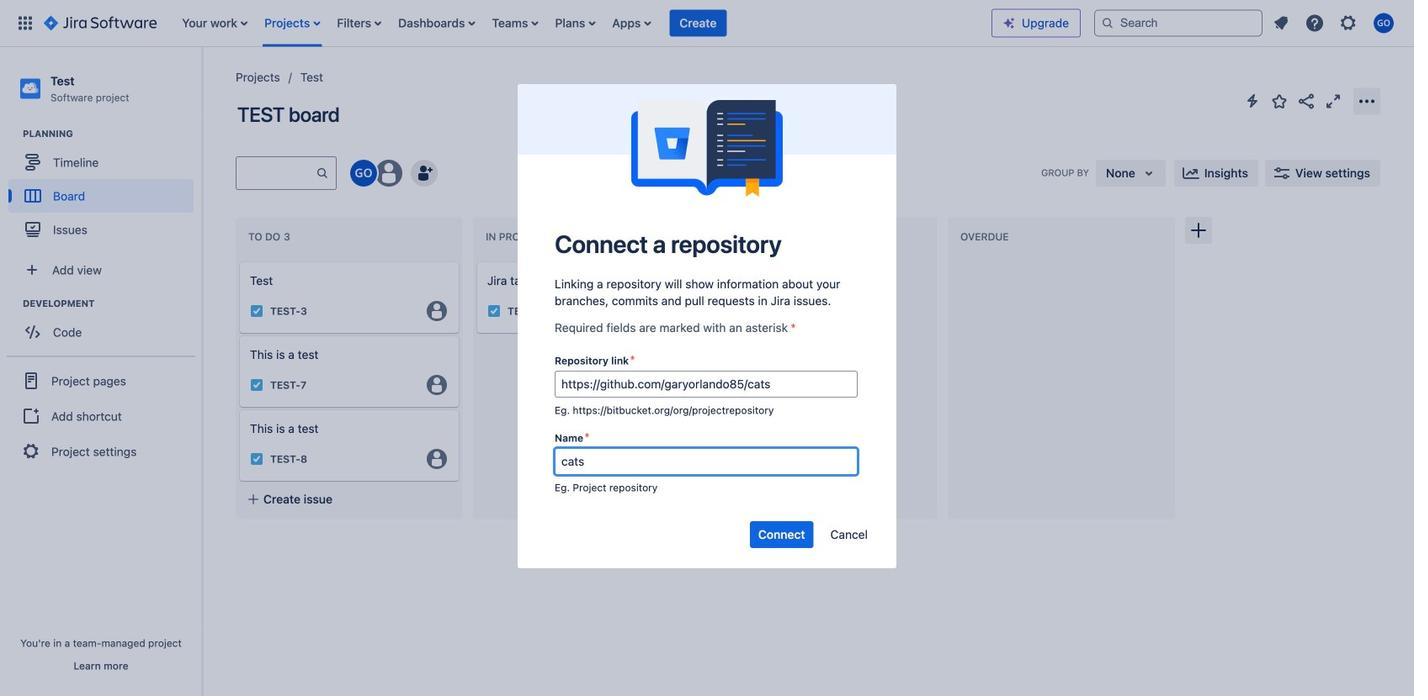 Task type: vqa. For each thing, say whether or not it's contained in the screenshot.
Settings Icon
no



Task type: locate. For each thing, give the bounding box(es) containing it.
None search field
[[1094, 10, 1263, 37]]

3 task image from the top
[[250, 453, 263, 466]]

1 horizontal spatial list
[[1266, 8, 1404, 38]]

7 list item from the left
[[607, 0, 656, 47]]

list
[[174, 0, 992, 47], [1266, 8, 1404, 38]]

Search field
[[1094, 10, 1263, 37]]

1 vertical spatial required image
[[631, 354, 639, 367]]

group
[[8, 127, 201, 252], [8, 297, 201, 355], [7, 356, 195, 476]]

1 task image from the top
[[250, 305, 263, 318]]

0 vertical spatial required image
[[791, 322, 800, 335]]

heading
[[23, 127, 201, 141], [23, 297, 201, 311]]

None text field
[[555, 371, 858, 398]]

enter full screen image
[[1323, 91, 1343, 112]]

Search this board text field
[[237, 158, 316, 189]]

jira software image
[[44, 13, 157, 33], [44, 13, 157, 33]]

create column image
[[1189, 221, 1209, 241]]

2 heading from the top
[[23, 297, 201, 311]]

task image
[[250, 305, 263, 318], [250, 379, 263, 392], [250, 453, 263, 466]]

None text field
[[555, 449, 858, 476]]

banner
[[0, 0, 1414, 47]]

2 list item from the left
[[259, 0, 325, 47]]

to do element
[[248, 231, 294, 243]]

star test board image
[[1269, 91, 1290, 112]]

1 horizontal spatial required image
[[791, 322, 800, 335]]

list item
[[177, 0, 253, 47], [259, 0, 325, 47], [332, 0, 386, 47], [393, 0, 480, 47], [487, 0, 543, 47], [550, 0, 600, 47], [607, 0, 656, 47], [669, 0, 727, 47]]

5 list item from the left
[[487, 0, 543, 47]]

0 vertical spatial task image
[[250, 305, 263, 318]]

1 vertical spatial task image
[[250, 379, 263, 392]]

required image
[[585, 431, 593, 444]]

2 vertical spatial task image
[[250, 453, 263, 466]]

required image
[[791, 322, 800, 335], [631, 354, 639, 367]]

0 vertical spatial heading
[[23, 127, 201, 141]]

dialog
[[518, 84, 896, 570]]

1 vertical spatial heading
[[23, 297, 201, 311]]

2 vertical spatial group
[[7, 356, 195, 476]]



Task type: describe. For each thing, give the bounding box(es) containing it.
4 list item from the left
[[393, 0, 480, 47]]

2 task image from the top
[[250, 379, 263, 392]]

8 list item from the left
[[669, 0, 727, 47]]

1 heading from the top
[[23, 127, 201, 141]]

add people image
[[414, 163, 434, 183]]

6 list item from the left
[[550, 0, 600, 47]]

1 list item from the left
[[177, 0, 253, 47]]

0 horizontal spatial required image
[[631, 354, 639, 367]]

0 vertical spatial group
[[8, 127, 201, 252]]

3 list item from the left
[[332, 0, 386, 47]]

primary element
[[10, 0, 992, 47]]

in progress element
[[486, 231, 565, 243]]

search image
[[1101, 16, 1114, 30]]

1 vertical spatial group
[[8, 297, 201, 355]]

task image
[[487, 305, 501, 318]]

0 horizontal spatial list
[[174, 0, 992, 47]]

sidebar element
[[0, 47, 202, 697]]



